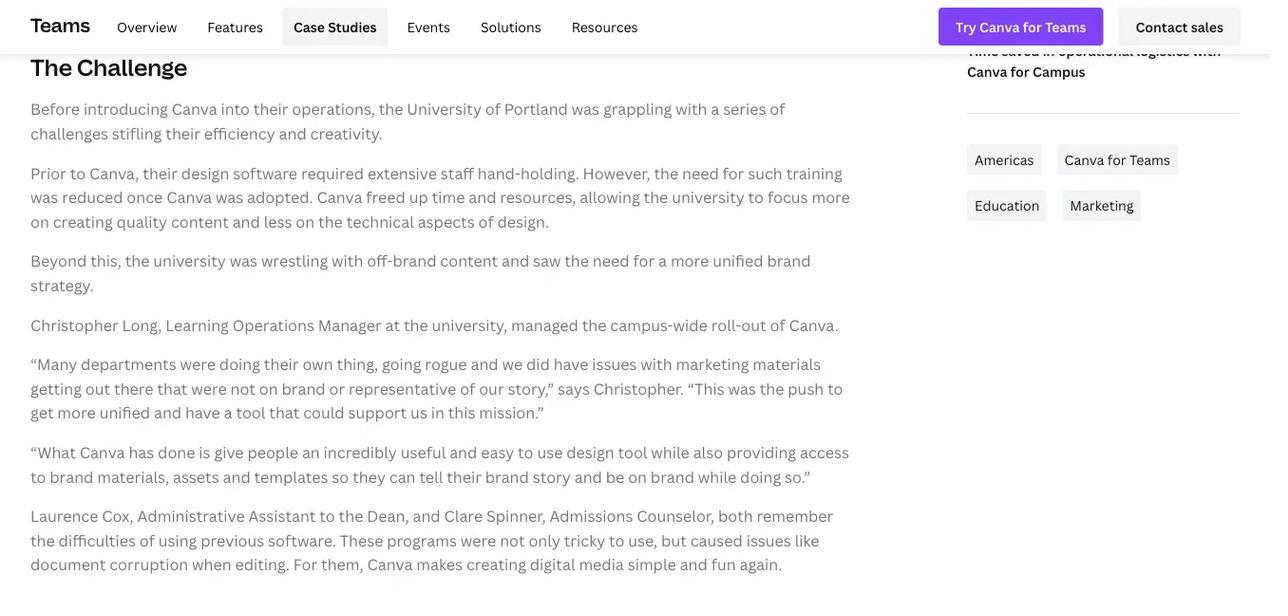 Task type: vqa. For each thing, say whether or not it's contained in the screenshot.
(+2)
no



Task type: describe. For each thing, give the bounding box(es) containing it.
1 vertical spatial have
[[185, 403, 220, 423]]

design inside the prior to canva, their design software required extensive staff hand-holding. however, the need for such training was reduced once canva was adopted. canva freed up time and resources, allowing the university to focus more on creating quality content and less on the technical aspects of design.
[[181, 163, 229, 183]]

give
[[214, 442, 244, 463]]

brand down "what
[[50, 467, 93, 487]]

overview link
[[105, 8, 188, 46]]

push
[[788, 379, 824, 399]]

1 horizontal spatial while
[[698, 467, 737, 487]]

design inside "what canva has done is give people an incredibly useful and easy to use design tool while also providing access to brand materials, assets and templates so they can tell their brand story and be on brand while doing so."
[[566, 442, 614, 463]]

canva inside "time saved in operational logistics with canva for campus"
[[967, 63, 1007, 81]]

marketing
[[1070, 197, 1134, 215]]

canva.
[[789, 315, 839, 335]]

also
[[693, 442, 723, 463]]

case
[[293, 17, 325, 35]]

to down the such
[[748, 187, 764, 208]]

assets
[[173, 467, 219, 487]]

of inside the prior to canva, their design software required extensive staff hand-holding. however, the need for such training was reduced once canva was adopted. canva freed up time and resources, allowing the university to focus more on creating quality content and less on the technical aspects of design.
[[478, 211, 494, 232]]

with inside "time saved in operational logistics with canva for campus"
[[1193, 42, 1221, 60]]

counselor,
[[637, 506, 714, 527]]

university
[[407, 99, 482, 119]]

to left use, on the bottom of the page
[[609, 531, 625, 551]]

when
[[192, 555, 231, 575]]

events
[[407, 17, 450, 35]]

university inside the prior to canva, their design software required extensive staff hand-holding. however, the need for such training was reduced once canva was adopted. canva freed up time and resources, allowing the university to focus more on creating quality content and less on the technical aspects of design.
[[672, 187, 745, 208]]

dean,
[[367, 506, 409, 527]]

0 vertical spatial out
[[741, 315, 766, 335]]

creating inside laurence cox, administrative assistant to the dean, and clare spinner, admissions counselor, both remember the difficulties of using previous software. these programs were not only tricky to use, but caused issues like document corruption when editing. for them, canva makes creating digital media simple and fun again.
[[466, 555, 526, 575]]

allowing
[[580, 187, 640, 208]]

be
[[606, 467, 624, 487]]

for inside "time saved in operational logistics with canva for campus"
[[1010, 63, 1030, 81]]

the inside "many departments were doing their own thing, going rogue and we did have issues with marketing materials getting out there that were not on brand or representative of our story," says christopher. "this was the push to get more unified and have a tool that could support us in this mission."
[[760, 379, 784, 399]]

less
[[264, 211, 292, 232]]

assistant
[[248, 506, 316, 527]]

document
[[30, 555, 106, 575]]

editing.
[[235, 555, 290, 575]]

own
[[303, 354, 333, 375]]

is
[[199, 442, 210, 463]]

series
[[723, 99, 766, 119]]

simple
[[628, 555, 676, 575]]

on right less
[[296, 211, 315, 232]]

and up done
[[154, 403, 182, 423]]

time saved in operational logistics with canva for campus
[[967, 42, 1221, 81]]

focus
[[768, 187, 808, 208]]

the up these
[[339, 506, 363, 527]]

unified inside "many departments were doing their own thing, going rogue and we did have issues with marketing materials getting out there that were not on brand or representative of our story," says christopher. "this was the push to get more unified and have a tool that could support us in this mission."
[[99, 403, 150, 423]]

operational
[[1058, 42, 1133, 60]]

operations,
[[292, 99, 375, 119]]

brand inside "many departments were doing their own thing, going rogue and we did have issues with marketing materials getting out there that were not on brand or representative of our story," says christopher. "this was the push to get more unified and have a tool that could support us in this mission."
[[282, 379, 325, 399]]

their inside "what canva has done is give people an incredibly useful and easy to use design tool while also providing access to brand materials, assets and templates so they can tell their brand story and be on brand while doing so."
[[447, 467, 482, 487]]

technical
[[346, 211, 414, 232]]

their inside the prior to canva, their design software required extensive staff hand-holding. however, the need for such training was reduced once canva was adopted. canva freed up time and resources, allowing the university to focus more on creating quality content and less on the technical aspects of design.
[[143, 163, 178, 183]]

software
[[233, 163, 297, 183]]

they
[[353, 467, 386, 487]]

only
[[529, 531, 560, 551]]

laurence
[[30, 506, 98, 527]]

marketing link
[[1062, 190, 1141, 221]]

and up programs
[[413, 506, 440, 527]]

of left portland
[[485, 99, 501, 119]]

administrative
[[137, 506, 245, 527]]

the left campus- on the bottom of the page
[[582, 315, 607, 335]]

the right however, at the top
[[654, 163, 678, 183]]

software.
[[268, 531, 336, 551]]

"what canva has done is give people an incredibly useful and easy to use design tool while also providing access to brand materials, assets and templates so they can tell their brand story and be on brand while doing so."
[[30, 442, 849, 487]]

for
[[293, 555, 318, 575]]

freed
[[366, 187, 405, 208]]

off-
[[367, 251, 393, 271]]

and left fun
[[680, 555, 708, 575]]

design.
[[497, 211, 549, 232]]

time
[[432, 187, 465, 208]]

out inside "many departments were doing their own thing, going rogue and we did have issues with marketing materials getting out there that were not on brand or representative of our story," says christopher. "this was the push to get more unified and have a tool that could support us in this mission."
[[85, 379, 110, 399]]

beyond
[[30, 251, 87, 271]]

for inside beyond this, the university was wrestling with off-brand content and saw the need for a more unified brand strategy.
[[633, 251, 655, 271]]

in inside "many departments were doing their own thing, going rogue and we did have issues with marketing materials getting out there that were not on brand or representative of our story," says christopher. "this was the push to get more unified and have a tool that could support us in this mission."
[[431, 403, 444, 423]]

overview
[[117, 17, 177, 35]]

brand down focus
[[767, 251, 811, 271]]

issues inside laurence cox, administrative assistant to the dean, and clare spinner, admissions counselor, both remember the difficulties of using previous software. these programs were not only tricky to use, but caused issues like document corruption when editing. for them, canva makes creating digital media simple and fun again.
[[746, 531, 791, 551]]

brand up counselor,
[[651, 467, 694, 487]]

logistics
[[1136, 42, 1190, 60]]

the right this,
[[125, 251, 150, 271]]

to inside "many departments were doing their own thing, going rogue and we did have issues with marketing materials getting out there that were not on brand or representative of our story," says christopher. "this was the push to get more unified and have a tool that could support us in this mission."
[[828, 379, 843, 399]]

stifling
[[112, 123, 162, 144]]

time
[[967, 42, 999, 60]]

their right into on the left of the page
[[253, 99, 288, 119]]

more inside the prior to canva, their design software required extensive staff hand-holding. however, the need for such training was reduced once canva was adopted. canva freed up time and resources, allowing the university to focus more on creating quality content and less on the technical aspects of design.
[[812, 187, 850, 208]]

before
[[30, 99, 80, 119]]

canva right the once
[[166, 187, 212, 208]]

1 vertical spatial were
[[191, 379, 227, 399]]

resources
[[572, 17, 638, 35]]

to up software.
[[320, 506, 335, 527]]

was inside beyond this, the university was wrestling with off-brand content and saw the need for a more unified brand strategy.
[[230, 251, 257, 271]]

more inside "many departments were doing their own thing, going rogue and we did have issues with marketing materials getting out there that were not on brand or representative of our story," says christopher. "this was the push to get more unified and have a tool that could support us in this mission."
[[57, 403, 96, 423]]

before introducing canva into their operations, the university of portland was grappling with a series of challenges stifling their efficiency and creativity.
[[30, 99, 785, 144]]

to left use
[[518, 442, 533, 463]]

templates
[[254, 467, 328, 487]]

need for a
[[593, 251, 629, 271]]

did
[[526, 354, 550, 375]]

0 vertical spatial were
[[180, 354, 216, 375]]

education
[[975, 197, 1040, 215]]

of inside laurence cox, administrative assistant to the dean, and clare spinner, admissions counselor, both remember the difficulties of using previous software. these programs were not only tricky to use, but caused issues like document corruption when editing. for them, canva makes creating digital media simple and fun again.
[[139, 531, 155, 551]]

them,
[[321, 555, 364, 575]]

1 vertical spatial teams
[[1130, 151, 1170, 169]]

to down "what
[[30, 467, 46, 487]]

of left canva.
[[770, 315, 785, 335]]

using
[[158, 531, 197, 551]]

was down software
[[216, 187, 243, 208]]

on inside "what canva has done is give people an incredibly useful and easy to use design tool while also providing access to brand materials, assets and templates so they can tell their brand story and be on brand while doing so."
[[628, 467, 647, 487]]

unified inside beyond this, the university was wrestling with off-brand content and saw the need for a more unified brand strategy.
[[713, 251, 763, 271]]

challenge
[[77, 51, 187, 82]]

this
[[448, 403, 475, 423]]

reduced
[[62, 187, 123, 208]]

the down laurence
[[30, 531, 55, 551]]

operations
[[232, 315, 314, 335]]

says
[[558, 379, 590, 399]]

"many
[[30, 354, 77, 375]]

use,
[[628, 531, 658, 551]]

materials
[[753, 354, 821, 375]]

and left be
[[574, 467, 602, 487]]

digital
[[530, 555, 575, 575]]

canva inside laurence cox, administrative assistant to the dean, and clare spinner, admissions counselor, both remember the difficulties of using previous software. these programs were not only tricky to use, but caused issues like document corruption when editing. for them, canva makes creating digital media simple and fun again.
[[367, 555, 413, 575]]

media
[[579, 555, 624, 575]]

on up the "beyond"
[[30, 211, 49, 232]]

introducing
[[83, 99, 168, 119]]

not inside "many departments were doing their own thing, going rogue and we did have issues with marketing materials getting out there that were not on brand or representative of our story," says christopher. "this was the push to get more unified and have a tool that could support us in this mission."
[[230, 379, 256, 399]]

0 horizontal spatial teams
[[30, 11, 90, 37]]

of right series
[[770, 99, 785, 119]]

was inside before introducing canva into their operations, the university of portland was grappling with a series of challenges stifling their efficiency and creativity.
[[572, 99, 599, 119]]

portland
[[504, 99, 568, 119]]

the
[[30, 51, 72, 82]]

their right stifling at the top left of page
[[166, 123, 200, 144]]

incredibly
[[324, 442, 397, 463]]

like
[[795, 531, 819, 551]]

difficulties
[[59, 531, 136, 551]]

tell
[[419, 467, 443, 487]]

aspects
[[418, 211, 475, 232]]

spinner,
[[486, 506, 546, 527]]

brand down aspects
[[393, 251, 437, 271]]

and up our
[[471, 354, 498, 375]]

story,"
[[508, 379, 554, 399]]

the challenge
[[30, 51, 187, 82]]

such
[[748, 163, 783, 183]]

"this
[[688, 379, 725, 399]]

materials,
[[97, 467, 169, 487]]



Task type: locate. For each thing, give the bounding box(es) containing it.
representative
[[349, 379, 456, 399]]

0 horizontal spatial design
[[181, 163, 229, 183]]

1 horizontal spatial issues
[[746, 531, 791, 551]]

beyond this, the university was wrestling with off-brand content and saw the need for a more unified brand strategy.
[[30, 251, 811, 296]]

was right portland
[[572, 99, 599, 119]]

canva for teams
[[1065, 151, 1170, 169]]

have up is
[[185, 403, 220, 423]]

1 horizontal spatial in
[[1043, 42, 1055, 60]]

and left easy
[[449, 442, 477, 463]]

0 vertical spatial that
[[157, 379, 188, 399]]

tool inside "many departments were doing their own thing, going rogue and we did have issues with marketing materials getting out there that were not on brand or representative of our story," says christopher. "this was the push to get more unified and have a tool that could support us in this mission."
[[236, 403, 265, 423]]

1 horizontal spatial unified
[[713, 251, 763, 271]]

creating down the reduced
[[53, 211, 113, 232]]

were down the clare
[[461, 531, 496, 551]]

that left the could
[[269, 403, 300, 423]]

the down required
[[318, 211, 343, 232]]

support
[[348, 403, 407, 423]]

1 vertical spatial a
[[658, 251, 667, 271]]

with up christopher.
[[641, 354, 672, 375]]

doing inside "many departments were doing their own thing, going rogue and we did have issues with marketing materials getting out there that were not on brand or representative of our story," says christopher. "this was the push to get more unified and have a tool that could support us in this mission."
[[219, 354, 260, 375]]

long,
[[122, 315, 162, 335]]

saw
[[533, 251, 561, 271]]

0 horizontal spatial need
[[593, 251, 629, 271]]

clare
[[444, 506, 483, 527]]

so."
[[785, 467, 811, 487]]

their left own at the bottom left of page
[[264, 354, 299, 375]]

remember
[[757, 506, 833, 527]]

doing down providing
[[740, 467, 781, 487]]

americas
[[975, 151, 1034, 169]]

design down efficiency
[[181, 163, 229, 183]]

0 vertical spatial need
[[682, 163, 719, 183]]

was right "this
[[728, 379, 756, 399]]

brand down own at the bottom left of page
[[282, 379, 325, 399]]

manager
[[318, 315, 382, 335]]

canva inside before introducing canva into their operations, the university of portland was grappling with a series of challenges stifling their efficiency and creativity.
[[172, 99, 217, 119]]

university left focus
[[672, 187, 745, 208]]

the right allowing
[[644, 187, 668, 208]]

canva down these
[[367, 555, 413, 575]]

their
[[253, 99, 288, 119], [166, 123, 200, 144], [143, 163, 178, 183], [264, 354, 299, 375], [447, 467, 482, 487]]

or
[[329, 379, 345, 399]]

more up wide at bottom
[[671, 251, 709, 271]]

extensive
[[368, 163, 437, 183]]

for up campus- on the bottom of the page
[[633, 251, 655, 271]]

in up the campus on the top right of the page
[[1043, 42, 1055, 60]]

teams up marketing
[[1130, 151, 1170, 169]]

1 vertical spatial that
[[269, 403, 300, 423]]

to right push
[[828, 379, 843, 399]]

menu bar inside the teams element
[[98, 8, 649, 46]]

the right saw
[[565, 251, 589, 271]]

0 vertical spatial issues
[[592, 354, 637, 375]]

grappling
[[603, 99, 672, 119]]

brand
[[393, 251, 437, 271], [767, 251, 811, 271], [282, 379, 325, 399], [50, 467, 93, 487], [485, 467, 529, 487], [651, 467, 694, 487]]

1 horizontal spatial not
[[500, 531, 525, 551]]

these
[[340, 531, 383, 551]]

doing
[[219, 354, 260, 375], [740, 467, 781, 487]]

the up creativity.
[[379, 99, 403, 119]]

a up campus- on the bottom of the page
[[658, 251, 667, 271]]

but
[[661, 531, 687, 551]]

0 vertical spatial have
[[554, 354, 589, 375]]

more
[[812, 187, 850, 208], [671, 251, 709, 271], [57, 403, 96, 423]]

0 vertical spatial tool
[[236, 403, 265, 423]]

need inside beyond this, the university was wrestling with off-brand content and saw the need for a more unified brand strategy.
[[593, 251, 629, 271]]

for
[[1010, 63, 1030, 81], [1108, 151, 1126, 169], [723, 163, 744, 183], [633, 251, 655, 271]]

0 horizontal spatial creating
[[53, 211, 113, 232]]

laurence cox, administrative assistant to the dean, and clare spinner, admissions counselor, both remember the difficulties of using previous software. these programs were not only tricky to use, but caused issues like document corruption when editing. for them, canva makes creating digital media simple and fun again.
[[30, 506, 833, 575]]

1 vertical spatial in
[[431, 403, 444, 423]]

0 horizontal spatial tool
[[236, 403, 265, 423]]

adopted.
[[247, 187, 313, 208]]

0 vertical spatial a
[[711, 99, 719, 119]]

was inside "many departments were doing their own thing, going rogue and we did have issues with marketing materials getting out there that were not on brand or representative of our story," says christopher. "this was the push to get more unified and have a tool that could support us in this mission."
[[728, 379, 756, 399]]

prior to canva, their design software required extensive staff hand-holding. however, the need for such training was reduced once canva was adopted. canva freed up time and resources, allowing the university to focus more on creating quality content and less on the technical aspects of design.
[[30, 163, 850, 232]]

with inside beyond this, the university was wrestling with off-brand content and saw the need for a more unified brand strategy.
[[332, 251, 363, 271]]

1 horizontal spatial university
[[672, 187, 745, 208]]

solutions
[[481, 17, 541, 35]]

design up be
[[566, 442, 614, 463]]

for left the such
[[723, 163, 744, 183]]

campus
[[1033, 63, 1086, 81]]

rogue
[[425, 354, 467, 375]]

0 horizontal spatial issues
[[592, 354, 637, 375]]

1 vertical spatial out
[[85, 379, 110, 399]]

1 horizontal spatial more
[[671, 251, 709, 271]]

roll-
[[711, 315, 741, 335]]

content inside the prior to canva, their design software required extensive staff hand-holding. however, the need for such training was reduced once canva was adopted. canva freed up time and resources, allowing the university to focus more on creating quality content and less on the technical aspects of design.
[[171, 211, 229, 232]]

resources link
[[560, 8, 649, 46]]

and left saw
[[502, 251, 529, 271]]

0 horizontal spatial in
[[431, 403, 444, 423]]

a inside before introducing canva into their operations, the university of portland was grappling with a series of challenges stifling their efficiency and creativity.
[[711, 99, 719, 119]]

was down prior at the left
[[30, 187, 58, 208]]

that right there
[[157, 379, 188, 399]]

0 horizontal spatial not
[[230, 379, 256, 399]]

of up the "corruption"
[[139, 531, 155, 551]]

2 horizontal spatial more
[[812, 187, 850, 208]]

1 horizontal spatial that
[[269, 403, 300, 423]]

with inside before introducing canva into their operations, the university of portland was grappling with a series of challenges stifling their efficiency and creativity.
[[676, 99, 707, 119]]

useful
[[401, 442, 446, 463]]

menu bar containing overview
[[98, 8, 649, 46]]

their right tell on the left bottom of page
[[447, 467, 482, 487]]

a left series
[[711, 99, 719, 119]]

0 vertical spatial in
[[1043, 42, 1055, 60]]

canva left into on the left of the page
[[172, 99, 217, 119]]

solutions link
[[469, 8, 553, 46]]

were inside laurence cox, administrative assistant to the dean, and clare spinner, admissions counselor, both remember the difficulties of using previous software. these programs were not only tricky to use, but caused issues like document corruption when editing. for them, canva makes creating digital media simple and fun again.
[[461, 531, 496, 551]]

americas link
[[967, 144, 1042, 175]]

0 horizontal spatial have
[[185, 403, 220, 423]]

and down hand- at the top of page
[[469, 187, 496, 208]]

content inside beyond this, the university was wrestling with off-brand content and saw the need for a more unified brand strategy.
[[440, 251, 498, 271]]

wide
[[673, 315, 708, 335]]

creating inside the prior to canva, their design software required extensive staff hand-holding. however, the need for such training was reduced once canva was adopted. canva freed up time and resources, allowing the university to focus more on creating quality content and less on the technical aspects of design.
[[53, 211, 113, 232]]

1 horizontal spatial tool
[[618, 442, 647, 463]]

brand down easy
[[485, 467, 529, 487]]

with inside "many departments were doing their own thing, going rogue and we did have issues with marketing materials getting out there that were not on brand or representative of our story," says christopher. "this was the push to get more unified and have a tool that could support us in this mission."
[[641, 354, 672, 375]]

for up marketing
[[1108, 151, 1126, 169]]

with left series
[[676, 99, 707, 119]]

were down learning
[[180, 354, 216, 375]]

0 horizontal spatial that
[[157, 379, 188, 399]]

1 horizontal spatial a
[[658, 251, 667, 271]]

an
[[302, 442, 320, 463]]

1 horizontal spatial content
[[440, 251, 498, 271]]

on inside "many departments were doing their own thing, going rogue and we did have issues with marketing materials getting out there that were not on brand or representative of our story," says christopher. "this was the push to get more unified and have a tool that could support us in this mission."
[[259, 379, 278, 399]]

with left off-
[[332, 251, 363, 271]]

for inside the prior to canva, their design software required extensive staff hand-holding. however, the need for such training was reduced once canva was adopted. canva freed up time and resources, allowing the university to focus more on creating quality content and less on the technical aspects of design.
[[723, 163, 744, 183]]

a inside beyond this, the university was wrestling with off-brand content and saw the need for a more unified brand strategy.
[[658, 251, 667, 271]]

of left design.
[[478, 211, 494, 232]]

challenges
[[30, 123, 108, 144]]

1 vertical spatial issues
[[746, 531, 791, 551]]

for down saved
[[1010, 63, 1030, 81]]

1 vertical spatial creating
[[466, 555, 526, 575]]

content
[[171, 211, 229, 232], [440, 251, 498, 271]]

and inside beyond this, the university was wrestling with off-brand content and saw the need for a more unified brand strategy.
[[502, 251, 529, 271]]

out left there
[[85, 379, 110, 399]]

unified
[[713, 251, 763, 271], [99, 403, 150, 423]]

while down also
[[698, 467, 737, 487]]

0 horizontal spatial doing
[[219, 354, 260, 375]]

canva left the has
[[79, 442, 125, 463]]

university inside beyond this, the university was wrestling with off-brand content and saw the need for a more unified brand strategy.
[[153, 251, 226, 271]]

0 horizontal spatial out
[[85, 379, 110, 399]]

learning
[[165, 315, 229, 335]]

tool inside "what canva has done is give people an incredibly useful and easy to use design tool while also providing access to brand materials, assets and templates so they can tell their brand story and be on brand while doing so."
[[618, 442, 647, 463]]

canva inside "what canva has done is give people an incredibly useful and easy to use design tool while also providing access to brand materials, assets and templates so they can tell their brand story and be on brand while doing so."
[[79, 442, 125, 463]]

creating down the spinner,
[[466, 555, 526, 575]]

2 vertical spatial were
[[461, 531, 496, 551]]

1 vertical spatial doing
[[740, 467, 781, 487]]

menu bar
[[98, 8, 649, 46]]

were up is
[[191, 379, 227, 399]]

while left also
[[651, 442, 690, 463]]

training
[[786, 163, 842, 183]]

christopher long, learning operations manager at the university, managed the campus-wide roll-out of canva.
[[30, 315, 839, 335]]

0 vertical spatial not
[[230, 379, 256, 399]]

1 horizontal spatial teams
[[1130, 151, 1170, 169]]

2 vertical spatial more
[[57, 403, 96, 423]]

0 horizontal spatial university
[[153, 251, 226, 271]]

1 vertical spatial design
[[566, 442, 614, 463]]

once
[[127, 187, 163, 208]]

and left less
[[232, 211, 260, 232]]

not
[[230, 379, 256, 399], [500, 531, 525, 551]]

on right be
[[628, 467, 647, 487]]

can
[[389, 467, 416, 487]]

0 horizontal spatial while
[[651, 442, 690, 463]]

canva down required
[[317, 187, 362, 208]]

prior
[[30, 163, 66, 183]]

0 vertical spatial content
[[171, 211, 229, 232]]

hand-
[[478, 163, 521, 183]]

teams element
[[30, 0, 1241, 53]]

a inside "many departments were doing their own thing, going rogue and we did have issues with marketing materials getting out there that were not on brand or representative of our story," says christopher. "this was the push to get more unified and have a tool that could support us in this mission."
[[224, 403, 232, 423]]

canva down time
[[967, 63, 1007, 81]]

2 horizontal spatial a
[[711, 99, 719, 119]]

the down materials
[[760, 379, 784, 399]]

with down the contact sales image
[[1193, 42, 1221, 60]]

0 vertical spatial more
[[812, 187, 850, 208]]

the inside before introducing canva into their operations, the university of portland was grappling with a series of challenges stifling their efficiency and creativity.
[[379, 99, 403, 119]]

was
[[572, 99, 599, 119], [30, 187, 58, 208], [216, 187, 243, 208], [230, 251, 257, 271], [728, 379, 756, 399]]

1 vertical spatial more
[[671, 251, 709, 271]]

content down aspects
[[440, 251, 498, 271]]

get
[[30, 403, 54, 423]]

tool up be
[[618, 442, 647, 463]]

tricky
[[564, 531, 605, 551]]

and inside before introducing canva into their operations, the university of portland was grappling with a series of challenges stifling their efficiency and creativity.
[[279, 123, 307, 144]]

managed
[[511, 315, 578, 335]]

0 vertical spatial doing
[[219, 354, 260, 375]]

"many departments were doing their own thing, going rogue and we did have issues with marketing materials getting out there that were not on brand or representative of our story," says christopher. "this was the push to get more unified and have a tool that could support us in this mission."
[[30, 354, 843, 423]]

canva inside canva for teams link
[[1065, 151, 1104, 169]]

doing inside "what canva has done is give people an incredibly useful and easy to use design tool while also providing access to brand materials, assets and templates so they can tell their brand story and be on brand while doing so."
[[740, 467, 781, 487]]

tool up 'give' at left bottom
[[236, 403, 265, 423]]

not up 'give' at left bottom
[[230, 379, 256, 399]]

creativity.
[[310, 123, 383, 144]]

0 vertical spatial university
[[672, 187, 745, 208]]

more inside beyond this, the university was wrestling with off-brand content and saw the need for a more unified brand strategy.
[[671, 251, 709, 271]]

in inside "time saved in operational logistics with canva for campus"
[[1043, 42, 1055, 60]]

in right us
[[431, 403, 444, 423]]

0 horizontal spatial content
[[171, 211, 229, 232]]

christopher.
[[594, 379, 684, 399]]

1 horizontal spatial design
[[566, 442, 614, 463]]

0 vertical spatial teams
[[30, 11, 90, 37]]

creating
[[53, 211, 113, 232], [466, 555, 526, 575]]

need inside the prior to canva, their design software required extensive staff hand-holding. however, the need for such training was reduced once canva was adopted. canva freed up time and resources, allowing the university to focus more on creating quality content and less on the technical aspects of design.
[[682, 163, 719, 183]]

so
[[332, 467, 349, 487]]

0 horizontal spatial unified
[[99, 403, 150, 423]]

a up 'give' at left bottom
[[224, 403, 232, 423]]

features link
[[196, 8, 274, 46]]

issues up christopher.
[[592, 354, 637, 375]]

0 vertical spatial creating
[[53, 211, 113, 232]]

issues inside "many departments were doing their own thing, going rogue and we did have issues with marketing materials getting out there that were not on brand or representative of our story," says christopher. "this was the push to get more unified and have a tool that could support us in this mission."
[[592, 354, 637, 375]]

unified down there
[[99, 403, 150, 423]]

1 vertical spatial tool
[[618, 442, 647, 463]]

need for such
[[682, 163, 719, 183]]

teams up the
[[30, 11, 90, 37]]

need left the such
[[682, 163, 719, 183]]

1 horizontal spatial creating
[[466, 555, 526, 575]]

tool
[[236, 403, 265, 423], [618, 442, 647, 463]]

contact sales image
[[1136, 16, 1224, 37]]

issues up "again." on the right bottom of page
[[746, 531, 791, 551]]

not inside laurence cox, administrative assistant to the dean, and clare spinner, admissions counselor, both remember the difficulties of using previous software. these programs were not only tricky to use, but caused issues like document corruption when editing. for them, canva makes creating digital media simple and fun again.
[[500, 531, 525, 551]]

unified up roll-
[[713, 251, 763, 271]]

easy
[[481, 442, 514, 463]]

1 vertical spatial university
[[153, 251, 226, 271]]

1 horizontal spatial have
[[554, 354, 589, 375]]

in
[[1043, 42, 1055, 60], [431, 403, 444, 423]]

1 vertical spatial need
[[593, 251, 629, 271]]

1 vertical spatial unified
[[99, 403, 150, 423]]

0 vertical spatial design
[[181, 163, 229, 183]]

1 vertical spatial content
[[440, 251, 498, 271]]

1 horizontal spatial doing
[[740, 467, 781, 487]]

us
[[411, 403, 427, 423]]

makes
[[416, 555, 463, 575]]

could
[[303, 403, 345, 423]]

1 vertical spatial while
[[698, 467, 737, 487]]

wrestling
[[261, 251, 328, 271]]

thing,
[[337, 354, 378, 375]]

doing down operations
[[219, 354, 260, 375]]

for inside canva for teams link
[[1108, 151, 1126, 169]]

canva up marketing
[[1065, 151, 1104, 169]]

out up materials
[[741, 315, 766, 335]]

canva for teams link
[[1057, 144, 1178, 175]]

the right at at the left of the page
[[404, 315, 428, 335]]

0 vertical spatial unified
[[713, 251, 763, 271]]

their up the once
[[143, 163, 178, 183]]

and down the operations,
[[279, 123, 307, 144]]

content right quality
[[171, 211, 229, 232]]

0 vertical spatial while
[[651, 442, 690, 463]]

2 vertical spatial a
[[224, 403, 232, 423]]

university,
[[432, 315, 508, 335]]

1 horizontal spatial need
[[682, 163, 719, 183]]

their inside "many departments were doing their own thing, going rogue and we did have issues with marketing materials getting out there that were not on brand or representative of our story," says christopher. "this was the push to get more unified and have a tool that could support us in this mission."
[[264, 354, 299, 375]]

0 horizontal spatial a
[[224, 403, 232, 423]]

cox,
[[102, 506, 134, 527]]

to up the reduced
[[70, 163, 86, 183]]

more down getting
[[57, 403, 96, 423]]

1 vertical spatial not
[[500, 531, 525, 551]]

of inside "many departments were doing their own thing, going rogue and we did have issues with marketing materials getting out there that were not on brand or representative of our story," says christopher. "this was the push to get more unified and have a tool that could support us in this mission."
[[460, 379, 475, 399]]

was left wrestling
[[230, 251, 257, 271]]

education link
[[967, 190, 1047, 221]]

quality
[[116, 211, 167, 232]]

mission."
[[479, 403, 544, 423]]

1 horizontal spatial out
[[741, 315, 766, 335]]

0 horizontal spatial more
[[57, 403, 96, 423]]

and down 'give' at left bottom
[[223, 467, 251, 487]]

canva
[[967, 63, 1007, 81], [172, 99, 217, 119], [1065, 151, 1104, 169], [166, 187, 212, 208], [317, 187, 362, 208], [79, 442, 125, 463], [367, 555, 413, 575]]

more down training
[[812, 187, 850, 208]]

a
[[711, 99, 719, 119], [658, 251, 667, 271], [224, 403, 232, 423]]

this,
[[90, 251, 121, 271]]



